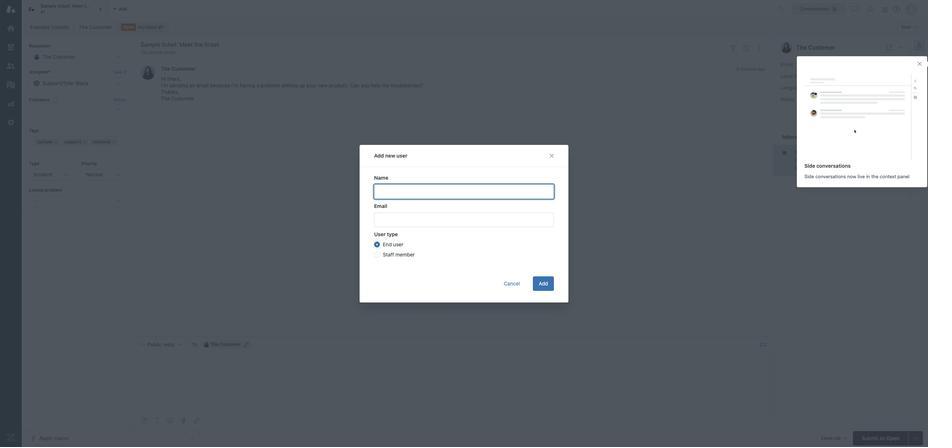 Task type: describe. For each thing, give the bounding box(es) containing it.
add attachment image
[[181, 418, 186, 424]]

customer context image
[[917, 42, 922, 48]]

cancel
[[504, 280, 520, 287]]

2 vertical spatial the
[[872, 173, 879, 179]]

new inside dialog
[[385, 152, 395, 159]]

cc
[[760, 342, 767, 348]]

take it
[[114, 69, 126, 75]]

1 horizontal spatial 6 minutes ago text field
[[795, 158, 824, 163]]

staff
[[383, 251, 394, 258]]

states)
[[852, 84, 868, 90]]

via sample ticket
[[141, 50, 176, 55]]

language
[[781, 84, 804, 90]]

the customer up there,
[[161, 66, 195, 72]]

draft mode image
[[141, 418, 147, 424]]

6 minutes ago
[[737, 66, 766, 72]]

close image inside tab
[[97, 5, 104, 13]]

email
[[196, 82, 209, 89]]

add for add new user
[[374, 152, 384, 159]]

meet for sample ticket: meet the ticket 6 minutes ago status open
[[829, 149, 841, 155]]

user
[[374, 231, 386, 237]]

it
[[124, 69, 126, 75]]

conversations
[[800, 6, 829, 11]]

notes
[[781, 96, 794, 102]]

customer inside 'hi there, i'm sending an email because i'm having a problem setting up your new product. can you help me troubleshoot? thanks, the customer'
[[171, 96, 194, 102]]

fri,
[[815, 73, 822, 79]]

the for sample ticket: meet the ticket #1
[[84, 3, 91, 9]]

live
[[858, 173, 865, 179]]

organizations image
[[6, 80, 16, 90]]

insert emojis image
[[168, 418, 173, 424]]

example (create) button
[[25, 22, 74, 32]]

english
[[815, 84, 832, 90]]

the up hi on the top of page
[[161, 66, 170, 72]]

0 vertical spatial 6 minutes ago text field
[[737, 66, 766, 72]]

the customer link inside secondary element
[[74, 22, 117, 32]]

next button
[[897, 21, 923, 33]]

incident
[[34, 171, 53, 178]]

conversations button
[[792, 3, 846, 15]]

interactions
[[782, 134, 815, 140]]

english (united states)
[[815, 84, 868, 90]]

avatar image
[[141, 65, 155, 80]]

ticket for sample ticket: meet the ticket 6 minutes ago status open
[[852, 149, 865, 155]]

user type
[[374, 231, 398, 237]]

a
[[257, 82, 259, 89]]

as
[[880, 435, 885, 441]]

the for sample ticket: meet the ticket 6 minutes ago status open
[[843, 149, 850, 155]]

open inside 'link'
[[123, 24, 134, 30]]

1 vertical spatial user
[[393, 241, 403, 247]]

add for add
[[539, 280, 548, 287]]

user image
[[781, 42, 792, 53]]

submit as open
[[862, 435, 900, 441]]

get help image
[[893, 6, 900, 12]]

email button
[[773, 59, 911, 70]]

the customer up fri,
[[797, 44, 835, 51]]

ticket: for sample ticket: meet the ticket 6 minutes ago status open
[[814, 149, 828, 155]]

the inside secondary element
[[79, 24, 88, 30]]

tabs tab list
[[22, 0, 771, 18]]

side for side conversations
[[805, 163, 815, 169]]

the right user icon
[[797, 44, 807, 51]]

zendesk image
[[6, 433, 16, 443]]

customers image
[[6, 61, 16, 71]]

me
[[382, 82, 389, 89]]

15:42
[[823, 73, 837, 79]]

end
[[383, 241, 392, 247]]

can
[[350, 82, 359, 89]]

get started image
[[6, 24, 16, 33]]

member
[[396, 251, 415, 258]]

normal button
[[81, 169, 126, 181]]

close modal image
[[549, 153, 555, 159]]

example (create)
[[30, 24, 70, 30]]

linked
[[29, 187, 43, 193]]

setting
[[281, 82, 298, 89]]

tab containing sample ticket: meet the ticket
[[22, 0, 109, 18]]

views image
[[6, 42, 16, 52]]

time
[[794, 73, 805, 79]]

status
[[795, 166, 809, 171]]

follow button
[[114, 97, 126, 103]]

the customer right customer@example.com 'icon'
[[211, 342, 241, 347]]

Subject field
[[139, 40, 725, 49]]

sample ticket: meet the ticket #1
[[41, 3, 104, 15]]

via
[[141, 50, 147, 55]]

sending
[[169, 82, 188, 89]]

panel
[[898, 173, 910, 179]]

up
[[299, 82, 305, 89]]

add new user dialog
[[360, 145, 569, 303]]

2 vertical spatial open
[[886, 435, 900, 441]]

submit
[[862, 435, 878, 441]]

conversations for side conversations
[[817, 163, 851, 169]]

format text image
[[154, 418, 160, 424]]

zendesk products image
[[883, 7, 888, 12]]

having
[[240, 82, 255, 89]]

0 horizontal spatial minutes
[[741, 66, 757, 72]]

customer inside secondary element
[[89, 24, 112, 30]]

thanks,
[[161, 89, 179, 95]]

hi there, i'm sending an email because i'm having a problem setting up your new product. can you help me troubleshoot? thanks, the customer
[[161, 76, 423, 102]]

help
[[371, 82, 381, 89]]

customer left edit user image
[[220, 342, 241, 347]]

Email field
[[374, 213, 554, 227]]

problem inside 'hi there, i'm sending an email because i'm having a problem setting up your new product. can you help me troubleshoot? thanks, the customer'
[[261, 82, 280, 89]]

(create)
[[51, 24, 70, 30]]

in
[[866, 173, 870, 179]]

admin image
[[6, 118, 16, 127]]

1 i'm from the left
[[161, 82, 168, 89]]

type
[[29, 161, 39, 166]]

zendesk support image
[[6, 5, 16, 14]]



Task type: locate. For each thing, give the bounding box(es) containing it.
add link (cmd k) image
[[194, 418, 199, 424]]

1 horizontal spatial the
[[843, 149, 850, 155]]

0 horizontal spatial the
[[84, 3, 91, 9]]

end user
[[383, 241, 403, 247]]

ticket: inside sample ticket: meet the ticket #1
[[58, 3, 71, 9]]

product.
[[329, 82, 349, 89]]

new inside 'hi there, i'm sending an email because i'm having a problem setting up your new product. can you help me troubleshoot? thanks, the customer'
[[318, 82, 328, 89]]

email
[[781, 61, 793, 67], [374, 203, 387, 209]]

minutes down events "icon"
[[741, 66, 757, 72]]

an
[[189, 82, 195, 89]]

1 horizontal spatial the customer link
[[161, 66, 195, 72]]

your
[[306, 82, 317, 89]]

cancel button
[[498, 276, 526, 291]]

there,
[[167, 76, 181, 82]]

add inside button
[[539, 280, 548, 287]]

ago
[[758, 66, 766, 72], [816, 158, 824, 163]]

0 vertical spatial 6
[[737, 66, 739, 72]]

2 vertical spatial ticket
[[852, 149, 865, 155]]

6 inside sample ticket: meet the ticket 6 minutes ago status open
[[795, 158, 798, 163]]

name
[[374, 175, 388, 181]]

i'm left having
[[231, 82, 238, 89]]

sample up #1
[[41, 3, 56, 9]]

1 vertical spatial minutes
[[799, 158, 815, 163]]

pst
[[838, 73, 847, 79]]

incident button
[[29, 169, 74, 181]]

0 horizontal spatial i'm
[[161, 82, 168, 89]]

conversations for side conversations now live in the context panel
[[816, 173, 846, 179]]

linked problem
[[29, 187, 62, 193]]

side conversations now live in the context panel
[[805, 173, 910, 179]]

0 vertical spatial the
[[84, 3, 91, 9]]

6 minutes ago text field down events "icon"
[[737, 66, 766, 72]]

0 vertical spatial conversations
[[817, 163, 851, 169]]

problem down incident popup button
[[44, 187, 62, 193]]

ticket: inside sample ticket: meet the ticket 6 minutes ago status open
[[814, 149, 828, 155]]

2 horizontal spatial open
[[886, 435, 900, 441]]

0 horizontal spatial add
[[374, 152, 384, 159]]

2 horizontal spatial ticket
[[852, 149, 865, 155]]

customer up there,
[[172, 66, 195, 72]]

meet up side conversations
[[829, 149, 841, 155]]

sample for sample ticket: meet the ticket #1
[[41, 3, 56, 9]]

1 horizontal spatial ticket:
[[814, 149, 828, 155]]

0 vertical spatial ticket
[[92, 3, 104, 9]]

troubleshoot?
[[391, 82, 423, 89]]

new right your
[[318, 82, 328, 89]]

0 horizontal spatial meet
[[72, 3, 83, 9]]

side down interactions on the right top of the page
[[805, 163, 815, 169]]

reporting image
[[6, 99, 16, 108]]

email inside button
[[781, 61, 793, 67]]

#1
[[41, 9, 45, 15]]

minutes up status at the top
[[799, 158, 815, 163]]

0 horizontal spatial ago
[[758, 66, 766, 72]]

conversations
[[817, 163, 851, 169], [816, 173, 846, 179]]

0 vertical spatial minutes
[[741, 66, 757, 72]]

0 vertical spatial user
[[397, 152, 407, 159]]

6 minutes ago text field up status at the top
[[795, 158, 824, 163]]

1 vertical spatial new
[[385, 152, 395, 159]]

1 horizontal spatial open
[[810, 166, 821, 171]]

meet inside sample ticket: meet the ticket 6 minutes ago status open
[[829, 149, 841, 155]]

ticket: for sample ticket: meet the ticket #1
[[58, 3, 71, 9]]

add right cancel
[[539, 280, 548, 287]]

ago inside sample ticket: meet the ticket 6 minutes ago status open
[[816, 158, 824, 163]]

Name field
[[374, 184, 554, 199]]

0 horizontal spatial the customer link
[[74, 22, 117, 32]]

2 horizontal spatial the
[[872, 173, 879, 179]]

normal
[[86, 171, 103, 178]]

side down status at the top
[[805, 173, 814, 179]]

meet up example (create) button
[[72, 3, 83, 9]]

the customer
[[79, 24, 112, 30], [797, 44, 835, 51], [161, 66, 195, 72], [211, 342, 241, 347]]

example
[[30, 24, 50, 30]]

user
[[397, 152, 407, 159], [393, 241, 403, 247]]

0 horizontal spatial new
[[318, 82, 328, 89]]

new
[[318, 82, 328, 89], [385, 152, 395, 159]]

1 horizontal spatial ago
[[816, 158, 824, 163]]

type
[[387, 231, 398, 237]]

the inside sample ticket: meet the ticket 6 minutes ago status open
[[843, 149, 850, 155]]

0 vertical spatial sample
[[41, 3, 56, 9]]

minutes
[[741, 66, 757, 72], [799, 158, 815, 163]]

0 vertical spatial new
[[318, 82, 328, 89]]

0 horizontal spatial ticket
[[92, 3, 104, 9]]

conversations down side conversations
[[816, 173, 846, 179]]

the down thanks, at the top left of page
[[161, 96, 170, 102]]

open inside sample ticket: meet the ticket 6 minutes ago status open
[[810, 166, 821, 171]]

take it button
[[114, 69, 126, 76]]

0 vertical spatial ticket:
[[58, 3, 71, 9]]

ticket inside sample ticket: meet the ticket 6 minutes ago status open
[[852, 149, 865, 155]]

1 horizontal spatial ticket
[[164, 50, 176, 55]]

edit user image
[[244, 342, 249, 347]]

add up name
[[374, 152, 384, 159]]

follow
[[114, 97, 126, 103]]

0 vertical spatial add
[[374, 152, 384, 159]]

0 vertical spatial close image
[[97, 5, 104, 13]]

1 vertical spatial ticket
[[164, 50, 176, 55]]

2 i'm from the left
[[231, 82, 238, 89]]

1 vertical spatial 6
[[795, 158, 798, 163]]

the customer link up there,
[[161, 66, 195, 72]]

the inside 'hi there, i'm sending an email because i'm having a problem setting up your new product. can you help me troubleshoot? thanks, the customer'
[[161, 96, 170, 102]]

i'm
[[161, 82, 168, 89], [231, 82, 238, 89]]

add new user
[[374, 152, 407, 159]]

1 horizontal spatial new
[[385, 152, 395, 159]]

0 vertical spatial side
[[805, 163, 815, 169]]

0 horizontal spatial email
[[374, 203, 387, 209]]

6 minutes ago text field
[[737, 66, 766, 72], [795, 158, 824, 163]]

the customer down sample ticket: meet the ticket #1
[[79, 24, 112, 30]]

sample
[[148, 50, 163, 55]]

staff member
[[383, 251, 415, 258]]

1 horizontal spatial close image
[[898, 45, 904, 50]]

because
[[210, 82, 230, 89]]

sample for sample ticket: meet the ticket 6 minutes ago status open
[[795, 149, 812, 155]]

local time
[[781, 73, 805, 79]]

add button
[[533, 276, 554, 291]]

take
[[114, 69, 122, 75]]

to
[[192, 342, 197, 348]]

customer
[[89, 24, 112, 30], [808, 44, 835, 51], [172, 66, 195, 72], [171, 96, 194, 102], [220, 342, 241, 347]]

the inside sample ticket: meet the ticket #1
[[84, 3, 91, 9]]

the customer link
[[74, 22, 117, 32], [161, 66, 195, 72]]

meet for sample ticket: meet the ticket #1
[[72, 3, 83, 9]]

0 vertical spatial email
[[781, 61, 793, 67]]

email up local
[[781, 61, 793, 67]]

1 vertical spatial 6 minutes ago text field
[[795, 158, 824, 163]]

priority
[[81, 161, 97, 166]]

conversations up now
[[817, 163, 851, 169]]

side
[[805, 163, 815, 169], [805, 173, 814, 179]]

6
[[737, 66, 739, 72], [795, 158, 798, 163]]

open link
[[116, 22, 169, 32]]

sample inside sample ticket: meet the ticket 6 minutes ago status open
[[795, 149, 812, 155]]

add
[[374, 152, 384, 159], [539, 280, 548, 287]]

ticket inside sample ticket: meet the ticket #1
[[92, 3, 104, 9]]

customer down sample ticket: meet the ticket #1
[[89, 24, 112, 30]]

1 horizontal spatial sample
[[795, 149, 812, 155]]

main element
[[0, 0, 22, 447]]

1 vertical spatial side
[[805, 173, 814, 179]]

0 vertical spatial meet
[[72, 3, 83, 9]]

0 vertical spatial problem
[[261, 82, 280, 89]]

side conversations
[[805, 163, 851, 169]]

1 horizontal spatial minutes
[[799, 158, 815, 163]]

the customer inside secondary element
[[79, 24, 112, 30]]

1 vertical spatial sample
[[795, 149, 812, 155]]

ticket
[[92, 3, 104, 9], [164, 50, 176, 55], [852, 149, 865, 155]]

customer down sending
[[171, 96, 194, 102]]

minutes inside sample ticket: meet the ticket 6 minutes ago status open
[[799, 158, 815, 163]]

(united
[[833, 84, 850, 90]]

1 vertical spatial conversations
[[816, 173, 846, 179]]

the
[[84, 3, 91, 9], [843, 149, 850, 155], [872, 173, 879, 179]]

customer up the email button
[[808, 44, 835, 51]]

1 horizontal spatial problem
[[261, 82, 280, 89]]

meet
[[72, 3, 83, 9], [829, 149, 841, 155]]

fri, 15:42 pst
[[815, 73, 847, 79]]

close image
[[97, 5, 104, 13], [898, 45, 904, 50]]

the right customer@example.com 'icon'
[[211, 342, 219, 347]]

0 horizontal spatial ticket:
[[58, 3, 71, 9]]

tab
[[22, 0, 109, 18]]

i'm down hi on the top of page
[[161, 82, 168, 89]]

events image
[[743, 45, 749, 51]]

local
[[781, 73, 793, 79]]

1 horizontal spatial add
[[539, 280, 548, 287]]

1 vertical spatial the customer link
[[161, 66, 195, 72]]

1 horizontal spatial meet
[[829, 149, 841, 155]]

ticket: up "(create)"
[[58, 3, 71, 9]]

ticket: up side conversations
[[814, 149, 828, 155]]

1 vertical spatial add
[[539, 280, 548, 287]]

the customer link down sample ticket: meet the ticket #1
[[74, 22, 117, 32]]

1 vertical spatial ago
[[816, 158, 824, 163]]

0 vertical spatial ago
[[758, 66, 766, 72]]

1 vertical spatial close image
[[898, 45, 904, 50]]

0 horizontal spatial 6 minutes ago text field
[[737, 66, 766, 72]]

meet inside sample ticket: meet the ticket #1
[[72, 3, 83, 9]]

customer@example.com image
[[203, 342, 209, 348]]

the down sample ticket: meet the ticket #1
[[79, 24, 88, 30]]

sample ticket: meet the ticket 6 minutes ago status open
[[795, 149, 865, 171]]

1 horizontal spatial i'm
[[231, 82, 238, 89]]

2 side from the top
[[805, 173, 814, 179]]

0 vertical spatial open
[[123, 24, 134, 30]]

1 vertical spatial ticket:
[[814, 149, 828, 155]]

now
[[847, 173, 856, 179]]

1 horizontal spatial email
[[781, 61, 793, 67]]

1 vertical spatial email
[[374, 203, 387, 209]]

1 vertical spatial open
[[810, 166, 821, 171]]

sample up status at the top
[[795, 149, 812, 155]]

0 horizontal spatial sample
[[41, 3, 56, 9]]

ticket for sample ticket: meet the ticket #1
[[92, 3, 104, 9]]

context
[[880, 173, 896, 179]]

secondary element
[[22, 20, 928, 34]]

0 horizontal spatial problem
[[44, 187, 62, 193]]

0 horizontal spatial open
[[123, 24, 134, 30]]

sample inside sample ticket: meet the ticket #1
[[41, 3, 56, 9]]

problem right a
[[261, 82, 280, 89]]

0 horizontal spatial close image
[[97, 5, 104, 13]]

cc button
[[760, 342, 767, 348]]

1 horizontal spatial 6
[[795, 158, 798, 163]]

1 vertical spatial the
[[843, 149, 850, 155]]

next
[[902, 24, 911, 30]]

email down name
[[374, 203, 387, 209]]

email inside add new user dialog
[[374, 203, 387, 209]]

Add user notes text field
[[815, 96, 902, 120]]

view more details image
[[887, 45, 893, 50]]

new up name
[[385, 152, 395, 159]]

1 side from the top
[[805, 163, 815, 169]]

problem
[[261, 82, 280, 89], [44, 187, 62, 193]]

0 vertical spatial the customer link
[[74, 22, 117, 32]]

1 vertical spatial problem
[[44, 187, 62, 193]]

open
[[123, 24, 134, 30], [810, 166, 821, 171], [886, 435, 900, 441]]

0 horizontal spatial 6
[[737, 66, 739, 72]]

hi
[[161, 76, 166, 82]]

side for side conversations now live in the context panel
[[805, 173, 814, 179]]

you
[[361, 82, 369, 89]]

1 vertical spatial meet
[[829, 149, 841, 155]]



Task type: vqa. For each thing, say whether or not it's contained in the screenshot.
'the' corresponding to Sample ticket: Meet the ticket #1
yes



